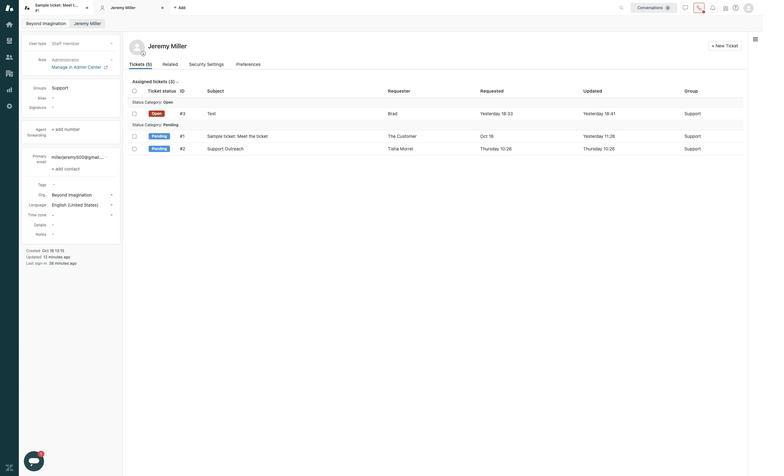 Task type: describe. For each thing, give the bounding box(es) containing it.
staff
[[52, 41, 62, 46]]

beyond imagination inside beyond imagination button
[[52, 193, 92, 198]]

1 vertical spatial ticket
[[148, 88, 161, 94]]

notifications image
[[711, 5, 716, 10]]

morrel
[[400, 146, 414, 152]]

yesterday for yesterday 18:33
[[481, 111, 501, 116]]

manage in admin center link
[[52, 64, 113, 70]]

user type
[[29, 41, 46, 46]]

conversations button
[[631, 3, 678, 13]]

manage in admin center
[[52, 64, 101, 70]]

outreach
[[225, 146, 244, 152]]

ticket for sample ticket: meet the ticket #1
[[80, 3, 91, 8]]

created
[[26, 249, 40, 254]]

sample for sample ticket: meet the ticket #1
[[35, 3, 49, 8]]

support for yesterday 18:33
[[685, 111, 702, 116]]

agent
[[36, 127, 46, 132]]

yesterday 11:26
[[584, 134, 616, 139]]

0 vertical spatial minutes
[[49, 255, 63, 260]]

add for add contact
[[56, 166, 63, 172]]

related
[[163, 62, 178, 67]]

+ add contact
[[52, 166, 80, 172]]

2 10:26 from the left
[[604, 146, 615, 152]]

tickets
[[153, 79, 167, 84]]

beyond imagination inside beyond imagination link
[[26, 21, 66, 26]]

button displays agent's chat status as invisible. image
[[684, 5, 689, 10]]

administrator
[[52, 57, 79, 63]]

org.
[[39, 193, 46, 198]]

1 horizontal spatial 18
[[489, 134, 494, 139]]

preferences
[[236, 62, 261, 67]]

12
[[43, 255, 47, 260]]

miller inside tab
[[125, 5, 136, 10]]

language
[[29, 203, 46, 208]]

jeremy miller inside tab
[[111, 5, 136, 10]]

1 thursday 10:26 from the left
[[481, 146, 512, 152]]

18:41
[[605, 111, 616, 116]]

jeremy inside tab
[[111, 5, 124, 10]]

add button
[[170, 0, 190, 15]]

13:15
[[55, 249, 64, 254]]

status category : pending
[[132, 123, 179, 128]]

imagination inside beyond imagination link
[[43, 21, 66, 26]]

beyond imagination button
[[50, 191, 115, 200]]

#1 inside grid
[[180, 134, 185, 139]]

0 vertical spatial oct
[[481, 134, 488, 139]]

security settings link
[[189, 61, 226, 69]]

close image for jeremy miller tab
[[159, 5, 166, 11]]

+ new ticket
[[712, 43, 739, 48]]

status
[[163, 88, 176, 94]]

ticket: for sample ticket: meet the ticket #1
[[50, 3, 62, 8]]

38
[[49, 261, 54, 266]]

requested
[[481, 88, 504, 94]]

tickets
[[129, 62, 145, 67]]

1 thursday from the left
[[481, 146, 500, 152]]

(united
[[68, 203, 83, 208]]

tickets (5)
[[129, 62, 152, 67]]

#3
[[180, 111, 186, 116]]

imagination inside beyond imagination button
[[68, 193, 92, 198]]

primary
[[33, 154, 46, 159]]

beyond inside button
[[52, 193, 67, 198]]

admin image
[[5, 102, 14, 110]]

support outreach link
[[208, 146, 244, 152]]

security settings
[[189, 62, 224, 67]]

alias
[[38, 96, 46, 101]]

time zone
[[28, 213, 46, 218]]

assigned tickets (3)
[[132, 79, 175, 84]]

11:26
[[605, 134, 616, 139]]

tickets (5) link
[[129, 61, 152, 69]]

main element
[[0, 0, 19, 477]]

staff member
[[52, 41, 80, 46]]

contact
[[64, 166, 80, 172]]

id
[[180, 88, 185, 94]]

sample for sample ticket: meet the ticket
[[208, 134, 223, 139]]

Select All Tickets checkbox
[[132, 89, 137, 93]]

yesterday for yesterday 11:26
[[584, 134, 604, 139]]

millerjeremy500@gmail.com
[[52, 155, 109, 160]]

+ new ticket button
[[709, 41, 742, 51]]

subject
[[207, 88, 224, 94]]

18 inside created oct 18 13:15 updated 12 minutes ago last sign-in 38 minutes ago
[[50, 249, 54, 254]]

-
[[52, 213, 54, 218]]

1 horizontal spatial updated
[[584, 88, 603, 94]]

0 vertical spatial ago
[[64, 255, 70, 260]]

arrow down image for (united
[[110, 205, 113, 206]]

none checkbox inside grid
[[132, 134, 137, 139]]

customer
[[397, 134, 417, 139]]

apps image
[[754, 37, 759, 42]]

jeremy inside secondary element
[[74, 21, 89, 26]]

tisha
[[388, 146, 399, 152]]

agent forwarding
[[27, 127, 46, 138]]

oct inside created oct 18 13:15 updated 12 minutes ago last sign-in 38 minutes ago
[[42, 249, 49, 254]]

ticket status
[[148, 88, 176, 94]]

2 thursday 10:26 from the left
[[584, 146, 615, 152]]

primary email
[[33, 154, 46, 165]]

the
[[388, 134, 396, 139]]

yesterday 18:41
[[584, 111, 616, 116]]

type
[[38, 41, 46, 46]]

last
[[26, 261, 34, 266]]

1 vertical spatial ago
[[70, 261, 77, 266]]

jeremy miller inside secondary element
[[74, 21, 101, 26]]

zendesk products image
[[724, 6, 729, 11]]

meet for sample ticket: meet the ticket
[[238, 134, 248, 139]]

brad
[[388, 111, 398, 116]]

support for oct 18
[[685, 134, 702, 139]]

administrator button
[[50, 56, 115, 64]]

groups
[[33, 86, 46, 91]]

category for pending
[[145, 123, 161, 128]]

notes
[[36, 232, 46, 237]]

1 10:26 from the left
[[501, 146, 512, 152]]

manage
[[52, 64, 68, 70]]



Task type: vqa. For each thing, say whether or not it's contained in the screenshot.
Updated today related to 7
no



Task type: locate. For each thing, give the bounding box(es) containing it.
2 status from the top
[[132, 123, 144, 128]]

support for thursday 10:26
[[685, 146, 702, 152]]

reporting image
[[5, 86, 14, 94]]

jeremy miller
[[111, 5, 136, 10], [74, 21, 101, 26]]

0 horizontal spatial open
[[152, 111, 162, 116]]

conversations
[[638, 5, 664, 10]]

2 vertical spatial +
[[52, 166, 54, 172]]

category for open
[[145, 100, 161, 105]]

0 vertical spatial jeremy
[[111, 5, 124, 10]]

18
[[489, 134, 494, 139], [50, 249, 54, 254]]

+ right the agent
[[52, 127, 54, 132]]

1 horizontal spatial thursday
[[584, 146, 603, 152]]

category down status category : open
[[145, 123, 161, 128]]

1 : from the top
[[161, 100, 162, 105]]

arrow down image inside beyond imagination button
[[110, 195, 113, 196]]

arrow down image down - field
[[110, 195, 113, 196]]

pending for #1
[[152, 134, 167, 139]]

jeremy miller link
[[70, 19, 105, 28]]

1 horizontal spatial close image
[[159, 5, 166, 11]]

arrow down image right states)
[[110, 205, 113, 206]]

1 horizontal spatial meet
[[238, 134, 248, 139]]

support
[[52, 85, 68, 91], [685, 111, 702, 116], [685, 134, 702, 139], [208, 146, 224, 152], [685, 146, 702, 152]]

imagination down sample ticket: meet the ticket #1 on the top left of the page
[[43, 21, 66, 26]]

meet inside sample ticket: meet the ticket #1
[[63, 3, 72, 8]]

zendesk image
[[5, 465, 14, 473]]

3 arrow down image from the top
[[110, 215, 113, 216]]

None text field
[[146, 41, 706, 51]]

thursday
[[481, 146, 500, 152], [584, 146, 603, 152]]

+ for + add number
[[52, 127, 54, 132]]

1 vertical spatial :
[[161, 123, 162, 128]]

: for open
[[161, 100, 162, 105]]

1 horizontal spatial sample
[[208, 134, 223, 139]]

jeremy
[[111, 5, 124, 10], [74, 21, 89, 26]]

close image for 'tab' containing sample ticket: meet the ticket
[[84, 5, 90, 11]]

1 vertical spatial meet
[[238, 134, 248, 139]]

0 vertical spatial arrow down image
[[110, 43, 113, 44]]

1 horizontal spatial beyond
[[52, 193, 67, 198]]

+
[[712, 43, 715, 48], [52, 127, 54, 132], [52, 166, 54, 172]]

0 vertical spatial :
[[161, 100, 162, 105]]

in down administrator
[[69, 64, 73, 70]]

: for pending
[[161, 123, 162, 128]]

grid containing ticket status
[[123, 85, 749, 477]]

ticket: inside sample ticket: meet the ticket link
[[224, 134, 236, 139]]

status down select all tickets checkbox
[[132, 100, 144, 105]]

0 vertical spatial in
[[69, 64, 73, 70]]

new
[[716, 43, 725, 48]]

10:26
[[501, 146, 512, 152], [604, 146, 615, 152]]

arrow down image inside english (united states) button
[[110, 205, 113, 206]]

the for sample ticket: meet the ticket
[[249, 134, 256, 139]]

sample
[[35, 3, 49, 8], [208, 134, 223, 139]]

0 horizontal spatial jeremy
[[74, 21, 89, 26]]

2 : from the top
[[161, 123, 162, 128]]

grid
[[123, 85, 749, 477]]

close image inside 'tab'
[[84, 5, 90, 11]]

updated up the yesterday 18:41
[[584, 88, 603, 94]]

None checkbox
[[132, 134, 137, 139]]

1 vertical spatial imagination
[[68, 193, 92, 198]]

close image inside jeremy miller tab
[[159, 5, 166, 11]]

settings
[[207, 62, 224, 67]]

ticket: up beyond imagination link
[[50, 3, 62, 8]]

0 horizontal spatial ticket:
[[50, 3, 62, 8]]

1 vertical spatial open
[[152, 111, 162, 116]]

1 vertical spatial jeremy miller
[[74, 21, 101, 26]]

updated down created
[[26, 255, 41, 260]]

arrow down image for staff member
[[110, 43, 113, 44]]

status for status category : pending
[[132, 123, 144, 128]]

None checkbox
[[132, 112, 137, 116], [132, 147, 137, 151], [132, 112, 137, 116], [132, 147, 137, 151]]

english
[[52, 203, 67, 208]]

0 vertical spatial imagination
[[43, 21, 66, 26]]

+ for + add contact
[[52, 166, 54, 172]]

zendesk support image
[[5, 4, 14, 12]]

ticket inside button
[[727, 43, 739, 48]]

tab containing sample ticket: meet the ticket
[[19, 0, 94, 16]]

1 vertical spatial ticket
[[257, 134, 268, 139]]

: down status category : open
[[161, 123, 162, 128]]

- field
[[51, 181, 115, 188]]

0 horizontal spatial thursday
[[481, 146, 500, 152]]

1 horizontal spatial open
[[163, 100, 173, 105]]

0 horizontal spatial meet
[[63, 3, 72, 8]]

updated
[[584, 88, 603, 94], [26, 255, 41, 260]]

organizations image
[[5, 70, 14, 78]]

0 vertical spatial status
[[132, 100, 144, 105]]

status category : open
[[132, 100, 173, 105]]

0 horizontal spatial close image
[[84, 5, 90, 11]]

zone
[[38, 213, 46, 218]]

group
[[685, 88, 699, 94]]

oct down yesterday 18:33
[[481, 134, 488, 139]]

2 vertical spatial arrow down image
[[110, 215, 113, 216]]

pending down status category : open
[[163, 123, 179, 128]]

2 arrow down image from the top
[[110, 59, 113, 61]]

#1 up #2
[[180, 134, 185, 139]]

beyond up english
[[52, 193, 67, 198]]

tisha morrel
[[388, 146, 414, 152]]

1 horizontal spatial thursday 10:26
[[584, 146, 615, 152]]

1 horizontal spatial imagination
[[68, 193, 92, 198]]

minutes
[[49, 255, 63, 260], [55, 261, 69, 266]]

1 arrow down image from the top
[[110, 43, 113, 44]]

1 horizontal spatial 10:26
[[604, 146, 615, 152]]

number
[[64, 127, 80, 132]]

0 vertical spatial ticket:
[[50, 3, 62, 8]]

1 vertical spatial +
[[52, 127, 54, 132]]

0 vertical spatial the
[[73, 3, 79, 8]]

english (united states) button
[[50, 201, 115, 210]]

1 vertical spatial status
[[132, 123, 144, 128]]

18 down yesterday 18:33
[[489, 134, 494, 139]]

close image up jeremy miller link
[[84, 5, 90, 11]]

1 close image from the left
[[84, 5, 90, 11]]

assigned
[[132, 79, 152, 84]]

oct
[[481, 134, 488, 139], [42, 249, 49, 254]]

minutes right '38'
[[55, 261, 69, 266]]

beyond inside secondary element
[[26, 21, 41, 26]]

0 vertical spatial updated
[[584, 88, 603, 94]]

ticket: for sample ticket: meet the ticket
[[224, 134, 236, 139]]

security
[[189, 62, 206, 67]]

signature
[[29, 105, 46, 110]]

1 vertical spatial category
[[145, 123, 161, 128]]

0 vertical spatial open
[[163, 100, 173, 105]]

sample ticket: meet the ticket #1
[[35, 3, 91, 13]]

1 horizontal spatial miller
[[125, 5, 136, 10]]

beyond up user
[[26, 21, 41, 26]]

beyond imagination up the type
[[26, 21, 66, 26]]

in left '38'
[[44, 261, 47, 266]]

1 horizontal spatial in
[[69, 64, 73, 70]]

sample ticket: meet the ticket
[[208, 134, 268, 139]]

ticket: inside sample ticket: meet the ticket #1
[[50, 3, 62, 8]]

beyond
[[26, 21, 41, 26], [52, 193, 67, 198]]

(5)
[[146, 62, 152, 67]]

ticket inside sample ticket: meet the ticket #1
[[80, 3, 91, 8]]

secondary element
[[19, 17, 764, 30]]

1 vertical spatial minutes
[[55, 261, 69, 266]]

0 horizontal spatial in
[[44, 261, 47, 266]]

+ for + new ticket
[[712, 43, 715, 48]]

yesterday
[[481, 111, 501, 116], [584, 111, 604, 116], [584, 134, 604, 139]]

0 horizontal spatial ticket
[[148, 88, 161, 94]]

the
[[73, 3, 79, 8], [249, 134, 256, 139]]

meet for sample ticket: meet the ticket #1
[[63, 3, 72, 8]]

ticket down assigned tickets (3)
[[148, 88, 161, 94]]

test link
[[208, 111, 216, 117]]

open up the status category : pending
[[152, 111, 162, 116]]

+ inside button
[[712, 43, 715, 48]]

#1 inside sample ticket: meet the ticket #1
[[35, 8, 39, 13]]

yesterday left 11:26
[[584, 134, 604, 139]]

add inside dropdown button
[[179, 5, 186, 10]]

status for status category : open
[[132, 100, 144, 105]]

category down ticket status
[[145, 100, 161, 105]]

18 left 13:15
[[50, 249, 54, 254]]

support outreach
[[208, 146, 244, 152]]

yesterday left 18:41
[[584, 111, 604, 116]]

imagination
[[43, 21, 66, 26], [68, 193, 92, 198]]

pending down the status category : pending
[[152, 134, 167, 139]]

1 vertical spatial sample
[[208, 134, 223, 139]]

: down ticket status
[[161, 100, 162, 105]]

0 vertical spatial #1
[[35, 8, 39, 13]]

beyond imagination
[[26, 21, 66, 26], [52, 193, 92, 198]]

1 horizontal spatial #1
[[180, 134, 185, 139]]

1 horizontal spatial ticket:
[[224, 134, 236, 139]]

yesterday left 18:33
[[481, 111, 501, 116]]

0 vertical spatial ticket
[[727, 43, 739, 48]]

thursday 10:26 down "yesterday 11:26"
[[584, 146, 615, 152]]

thursday 10:26 down oct 18
[[481, 146, 512, 152]]

1 vertical spatial beyond
[[52, 193, 67, 198]]

2 vertical spatial add
[[56, 166, 63, 172]]

customers image
[[5, 53, 14, 61]]

(3)
[[169, 79, 175, 84]]

open down status
[[163, 100, 173, 105]]

0 vertical spatial pending
[[163, 123, 179, 128]]

staff member button
[[50, 39, 115, 48]]

1 vertical spatial beyond imagination
[[52, 193, 92, 198]]

0 horizontal spatial oct
[[42, 249, 49, 254]]

0 vertical spatial meet
[[63, 3, 72, 8]]

ticket right "new"
[[727, 43, 739, 48]]

close image
[[84, 5, 90, 11], [159, 5, 166, 11]]

1 vertical spatial updated
[[26, 255, 41, 260]]

get started image
[[5, 20, 14, 29]]

meet
[[63, 3, 72, 8], [238, 134, 248, 139]]

sample up support outreach
[[208, 134, 223, 139]]

- button
[[50, 211, 115, 220]]

0 vertical spatial ticket
[[80, 3, 91, 8]]

ticket
[[80, 3, 91, 8], [257, 134, 268, 139]]

0 horizontal spatial miller
[[90, 21, 101, 26]]

ticket:
[[50, 3, 62, 8], [224, 134, 236, 139]]

arrow down image for administrator
[[110, 59, 113, 61]]

preferences link
[[236, 61, 262, 69]]

thursday 10:26
[[481, 146, 512, 152], [584, 146, 615, 152]]

jeremy miller tab
[[94, 0, 170, 16]]

0 horizontal spatial jeremy miller
[[74, 21, 101, 26]]

the for sample ticket: meet the ticket #1
[[73, 3, 79, 8]]

0 vertical spatial sample
[[35, 3, 49, 8]]

+ left "new"
[[712, 43, 715, 48]]

arrow down image
[[110, 195, 113, 196], [110, 205, 113, 206], [110, 215, 113, 216]]

2 arrow down image from the top
[[110, 205, 113, 206]]

open
[[163, 100, 173, 105], [152, 111, 162, 116]]

1 horizontal spatial the
[[249, 134, 256, 139]]

add for add number
[[56, 127, 63, 132]]

beyond imagination link
[[22, 19, 70, 28]]

1 vertical spatial in
[[44, 261, 47, 266]]

#2
[[180, 146, 185, 152]]

0 horizontal spatial thursday 10:26
[[481, 146, 512, 152]]

ticket: up outreach
[[224, 134, 236, 139]]

sample ticket: meet the ticket link
[[208, 134, 268, 139]]

miller inside secondary element
[[90, 21, 101, 26]]

meet up jeremy miller link
[[63, 3, 72, 8]]

role
[[38, 58, 46, 62]]

2 category from the top
[[145, 123, 161, 128]]

0 vertical spatial jeremy miller
[[111, 5, 136, 10]]

close image left add dropdown button
[[159, 5, 166, 11]]

0 horizontal spatial the
[[73, 3, 79, 8]]

thursday down "yesterday 11:26"
[[584, 146, 603, 152]]

updated inside created oct 18 13:15 updated 12 minutes ago last sign-in 38 minutes ago
[[26, 255, 41, 260]]

1 vertical spatial add
[[56, 127, 63, 132]]

0 vertical spatial beyond imagination
[[26, 21, 66, 26]]

1 arrow down image from the top
[[110, 195, 113, 196]]

states)
[[84, 203, 99, 208]]

1 vertical spatial the
[[249, 134, 256, 139]]

minutes down 13:15
[[49, 255, 63, 260]]

tabs tab list
[[19, 0, 613, 16]]

0 vertical spatial category
[[145, 100, 161, 105]]

beyond imagination up english (united states) in the top of the page
[[52, 193, 92, 198]]

in inside created oct 18 13:15 updated 12 minutes ago last sign-in 38 minutes ago
[[44, 261, 47, 266]]

0 horizontal spatial imagination
[[43, 21, 66, 26]]

pending left #2
[[152, 147, 167, 151]]

oct 18
[[481, 134, 494, 139]]

+ left contact at the left top
[[52, 166, 54, 172]]

miller
[[125, 5, 136, 10], [90, 21, 101, 26]]

1 horizontal spatial ticket
[[727, 43, 739, 48]]

0 horizontal spatial ticket
[[80, 3, 91, 8]]

0 horizontal spatial 10:26
[[501, 146, 512, 152]]

#1
[[35, 8, 39, 13], [180, 134, 185, 139]]

arrow down image inside "administrator" 'button'
[[110, 59, 113, 61]]

views image
[[5, 37, 14, 45]]

0 vertical spatial add
[[179, 5, 186, 10]]

arrow down image
[[110, 43, 113, 44], [110, 59, 113, 61]]

get help image
[[734, 5, 739, 11]]

status
[[132, 100, 144, 105], [132, 123, 144, 128]]

ticket
[[727, 43, 739, 48], [148, 88, 161, 94]]

#1 up beyond imagination link
[[35, 8, 39, 13]]

1 vertical spatial 18
[[50, 249, 54, 254]]

2 thursday from the left
[[584, 146, 603, 152]]

yesterday for yesterday 18:41
[[584, 111, 604, 116]]

0 horizontal spatial beyond
[[26, 21, 41, 26]]

oct up 12
[[42, 249, 49, 254]]

sample inside sample ticket: meet the ticket #1
[[35, 3, 49, 8]]

1 vertical spatial oct
[[42, 249, 49, 254]]

pending for #2
[[152, 147, 167, 151]]

english (united states)
[[52, 203, 99, 208]]

forwarding
[[27, 133, 46, 138]]

the inside sample ticket: meet the ticket #1
[[73, 3, 79, 8]]

0 vertical spatial 18
[[489, 134, 494, 139]]

+ add number
[[52, 127, 80, 132]]

thursday down oct 18
[[481, 146, 500, 152]]

0 horizontal spatial sample
[[35, 3, 49, 8]]

email
[[37, 160, 46, 165]]

arrow down image inside - button
[[110, 215, 113, 216]]

ago down 13:15
[[64, 255, 70, 260]]

requester
[[388, 88, 411, 94]]

0 horizontal spatial #1
[[35, 8, 39, 13]]

details
[[34, 223, 46, 228]]

1 horizontal spatial oct
[[481, 134, 488, 139]]

1 horizontal spatial jeremy miller
[[111, 5, 136, 10]]

arrow down image down english (united states) button on the left of the page
[[110, 215, 113, 216]]

0 vertical spatial beyond
[[26, 21, 41, 26]]

arrow down image inside the staff member button
[[110, 43, 113, 44]]

member
[[63, 41, 80, 46]]

1 vertical spatial jeremy
[[74, 21, 89, 26]]

1 status from the top
[[132, 100, 144, 105]]

1 vertical spatial ticket:
[[224, 134, 236, 139]]

tab
[[19, 0, 94, 16]]

1 horizontal spatial ticket
[[257, 134, 268, 139]]

created oct 18 13:15 updated 12 minutes ago last sign-in 38 minutes ago
[[26, 249, 77, 266]]

1 category from the top
[[145, 100, 161, 105]]

related link
[[163, 61, 179, 69]]

arrow down image for imagination
[[110, 195, 113, 196]]

1 vertical spatial miller
[[90, 21, 101, 26]]

0 horizontal spatial 18
[[50, 249, 54, 254]]

2 vertical spatial pending
[[152, 147, 167, 151]]

0 vertical spatial arrow down image
[[110, 195, 113, 196]]

0 vertical spatial miller
[[125, 5, 136, 10]]

tags
[[38, 183, 46, 187]]

meet up outreach
[[238, 134, 248, 139]]

sign-
[[35, 261, 44, 266]]

status down status category : open
[[132, 123, 144, 128]]

time
[[28, 213, 37, 218]]

0 horizontal spatial updated
[[26, 255, 41, 260]]

sample up beyond imagination link
[[35, 3, 49, 8]]

yesterday 18:33
[[481, 111, 513, 116]]

imagination up english (united states) button on the left of the page
[[68, 193, 92, 198]]

ago right '38'
[[70, 261, 77, 266]]

1 vertical spatial pending
[[152, 134, 167, 139]]

0 vertical spatial +
[[712, 43, 715, 48]]

18:33
[[502, 111, 513, 116]]

2 close image from the left
[[159, 5, 166, 11]]

ticket for sample ticket: meet the ticket
[[257, 134, 268, 139]]

1 vertical spatial #1
[[180, 134, 185, 139]]

admin
[[74, 64, 87, 70]]

1 horizontal spatial jeremy
[[111, 5, 124, 10]]



